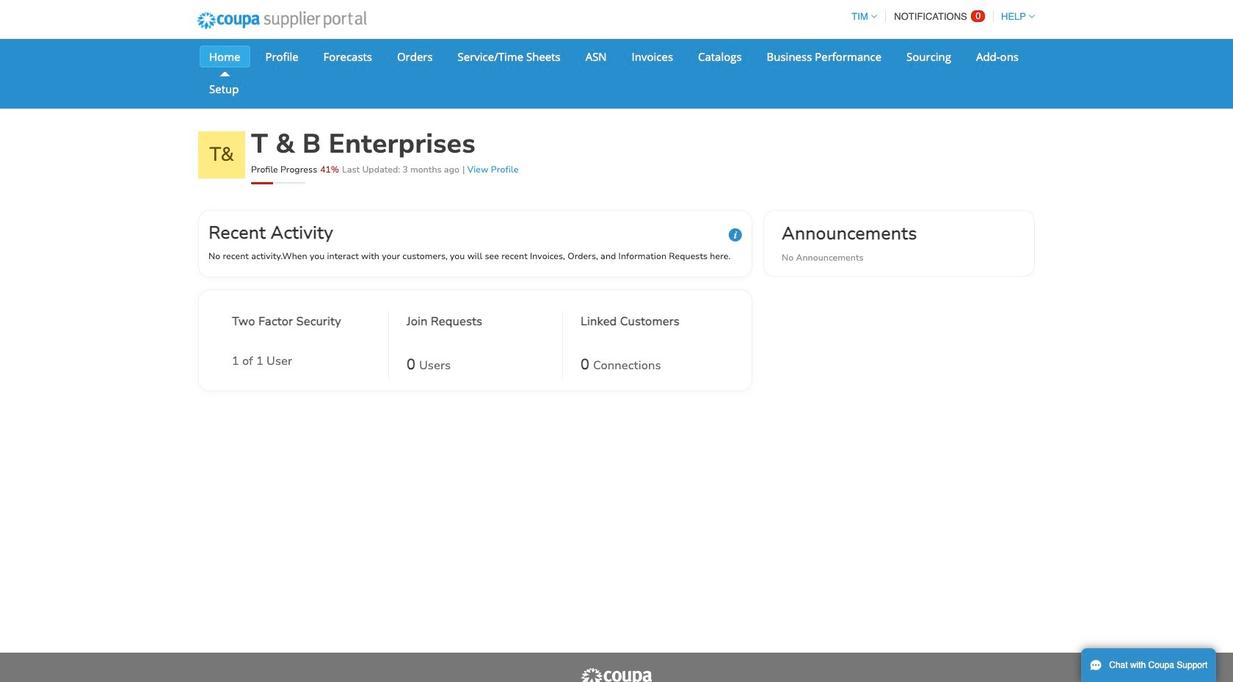 Task type: describe. For each thing, give the bounding box(es) containing it.
additional information image
[[729, 228, 742, 242]]

0 vertical spatial coupa supplier portal image
[[187, 2, 376, 39]]



Task type: locate. For each thing, give the bounding box(es) containing it.
t& image
[[198, 131, 245, 178]]

1 horizontal spatial coupa supplier portal image
[[580, 667, 654, 682]]

navigation
[[845, 2, 1035, 31]]

0 horizontal spatial coupa supplier portal image
[[187, 2, 376, 39]]

coupa supplier portal image
[[187, 2, 376, 39], [580, 667, 654, 682]]

1 vertical spatial coupa supplier portal image
[[580, 667, 654, 682]]



Task type: vqa. For each thing, say whether or not it's contained in the screenshot.
ADDITIONAL INFORMATION Icon
yes



